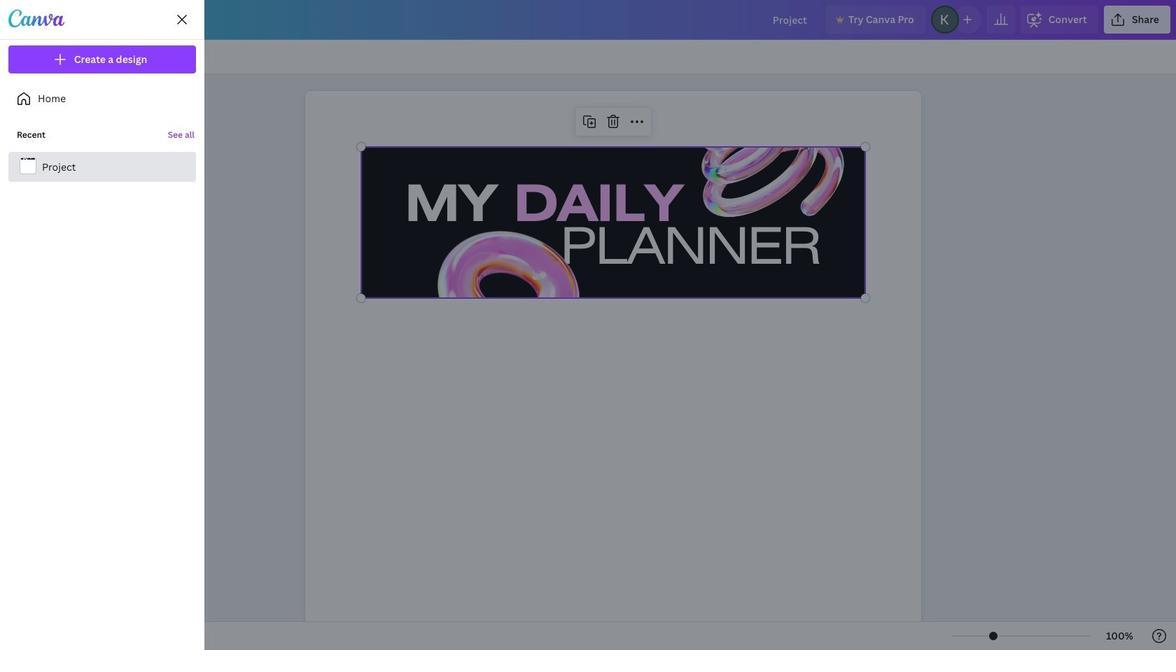 Task type: locate. For each thing, give the bounding box(es) containing it.
list
[[8, 118, 196, 182]]

None text field
[[305, 84, 921, 650]]

main menu bar
[[0, 0, 1176, 40]]

side panel tab list
[[0, 40, 50, 342]]



Task type: vqa. For each thing, say whether or not it's contained in the screenshot.
the rightmost 1
no



Task type: describe. For each thing, give the bounding box(es) containing it.
Design title text field
[[762, 6, 820, 34]]



